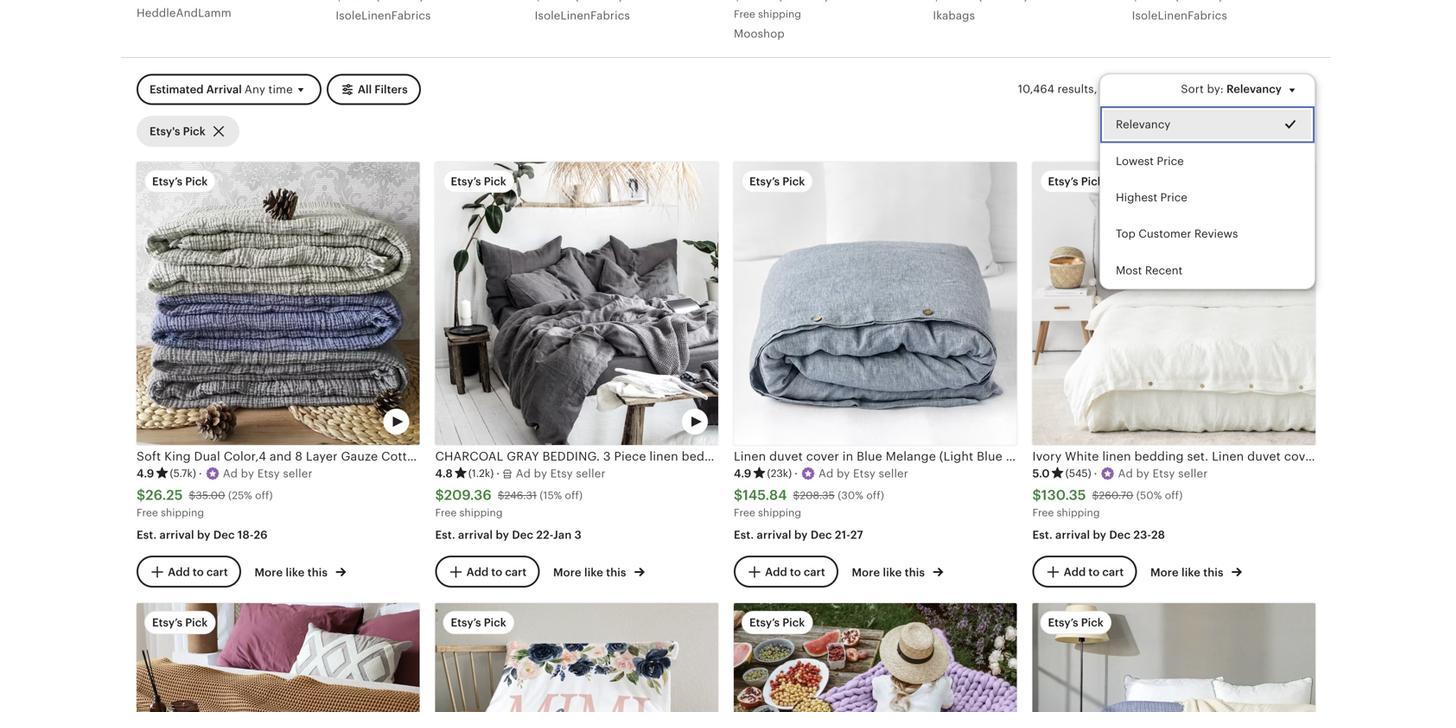 Task type: vqa. For each thing, say whether or not it's contained in the screenshot.
(2,333)
no



Task type: describe. For each thing, give the bounding box(es) containing it.
arrival for 209.36
[[458, 528, 493, 541]]

size
[[1138, 449, 1161, 463]]

sort
[[1181, 83, 1204, 95]]

more for 209.36
[[553, 566, 581, 579]]

ads
[[1126, 83, 1146, 95]]

soft king dual color,4 and 8 layer gauze cotton muslin bedcover, oeko-tex certified ,organic cotton throw blankets with and without fringes image
[[137, 162, 420, 445]]

2 etsy's pick link from the left
[[435, 603, 718, 712]]

2 isolelinenfabrics link from the left
[[535, 0, 718, 29]]

lowest price link
[[1100, 143, 1315, 179]]

relevancy link
[[1100, 106, 1315, 143]]

like for 130.35
[[1182, 566, 1201, 579]]

to for 130.35
[[1089, 566, 1100, 579]]

arrival for 130.35
[[1055, 528, 1090, 541]]

3 etsy's pick link from the left
[[734, 603, 1017, 712]]

custom
[[1089, 449, 1135, 463]]

1 etsy's pick link from the left
[[137, 603, 420, 712]]

like for 26.25
[[286, 566, 305, 579]]

246.31
[[504, 490, 537, 501]]

(light
[[939, 449, 973, 463]]

4.8
[[435, 467, 453, 480]]

to for 145.84
[[790, 566, 801, 579]]

lowest price
[[1116, 154, 1184, 167]]

washed
[[1164, 449, 1209, 463]]

26
[[254, 528, 268, 541]]

4 etsy's pick link from the left
[[1032, 603, 1315, 712]]

highest
[[1116, 191, 1157, 204]]

top customer reviews
[[1116, 227, 1238, 240]]

est. for 26.25
[[137, 528, 157, 541]]

with
[[1099, 83, 1123, 95]]

all
[[358, 83, 372, 96]]

$ 26.25 $ 35.00 (25% off) free shipping
[[137, 487, 273, 519]]

any
[[245, 83, 265, 96]]

est. for 145.84
[[734, 528, 754, 541]]

etsy's
[[150, 125, 180, 138]]

heddleandlamm link
[[137, 0, 320, 26]]

filters
[[374, 83, 408, 96]]

$ down 4.8
[[435, 487, 444, 503]]

22-
[[536, 528, 553, 541]]

dec for 130.35
[[1109, 528, 1131, 541]]

5.0
[[1032, 467, 1050, 480]]

(50%
[[1136, 490, 1162, 501]]

add to cart button for 209.36
[[435, 556, 540, 588]]

estimated arrival any time
[[150, 83, 293, 96]]

like for 145.84
[[883, 566, 902, 579]]

time
[[268, 83, 293, 96]]

ivory white linen bedding set. linen duvet cover and two linen pillowcases. washed linen bedding. flax bedding set image
[[1032, 162, 1315, 445]]

cart for 145.84
[[804, 566, 825, 579]]

customer
[[1138, 227, 1191, 240]]

(1.2k)
[[468, 468, 494, 479]]

ikabags
[[933, 9, 975, 22]]

26.25
[[145, 487, 183, 503]]

add to cart button for 145.84
[[734, 556, 838, 588]]

off) for 209.36
[[565, 490, 583, 501]]

most
[[1116, 264, 1142, 277]]

mooshop
[[734, 27, 785, 40]]

est. arrival by dec 18-26
[[137, 528, 268, 541]]

to for 26.25
[[193, 566, 204, 579]]

in
[[842, 449, 853, 463]]

by for 130.35
[[1093, 528, 1106, 541]]

like for 209.36
[[584, 566, 603, 579]]

free for 130.35
[[1032, 507, 1054, 519]]

linen duvet cover in blue melange (light blue denim color). custom size washed linen bedding.
[[734, 449, 1297, 463]]

linen duvet cover in blue melange (light blue denim color). custom size washed linen bedding. image
[[734, 162, 1017, 445]]

· for 145.84
[[794, 467, 798, 480]]

$ 145.84 $ 208.35 (30% off) free shipping
[[734, 487, 884, 519]]

$ down 5.0 at the bottom right
[[1032, 487, 1041, 503]]

more like this link for 130.35
[[1150, 563, 1242, 581]]

by for 209.36
[[496, 528, 509, 541]]

est. arrival by dec 21-27
[[734, 528, 863, 541]]

1 isolelinenfabrics from the left
[[336, 9, 431, 22]]

more for 26.25
[[255, 566, 283, 579]]

$ right 145.84
[[793, 490, 800, 501]]

(15%
[[540, 490, 562, 501]]

(545)
[[1065, 468, 1091, 479]]

4.9 for 26.25
[[137, 467, 154, 480]]

highest price link
[[1100, 179, 1315, 216]]

shipping for 26.25
[[161, 507, 204, 519]]

christmas gift for her, grandma and mom present, we love you mom blanket, christmas gift from kids for wife, grandparent gift for christmas image
[[435, 603, 718, 712]]

results,
[[1057, 83, 1097, 95]]

$ down (5.7k)
[[189, 490, 196, 501]]

5 layers king size gauze comforter , oeko-tex certified, muslin quilt, organic throw blanket image
[[1032, 603, 1315, 712]]

cover
[[806, 449, 839, 463]]

highest price
[[1116, 191, 1187, 204]]

· for 130.35
[[1094, 467, 1097, 480]]

most recent link
[[1100, 252, 1315, 289]]

cart for 26.25
[[206, 566, 228, 579]]

reviews
[[1194, 227, 1238, 240]]

1 horizontal spatial relevancy
[[1226, 83, 1282, 95]]

209.36
[[444, 487, 492, 503]]

3
[[574, 528, 582, 541]]

etsy's pick link
[[137, 116, 239, 147]]

recent
[[1145, 264, 1183, 277]]

etsy's pick
[[150, 125, 205, 138]]

off) for 145.84
[[866, 490, 884, 501]]

this for 26.25
[[307, 566, 328, 579]]

145.84
[[743, 487, 787, 503]]

duvet
[[769, 449, 803, 463]]

$ 130.35 $ 260.70 (50% off) free shipping
[[1032, 487, 1183, 519]]

charcoal gray bedding. 3 piece linen bedding set in lava grey. king, queen, twin, full, double sizes. includes duvet cover & 2 pillowcases. image
[[435, 162, 718, 445]]

more like this for 209.36
[[553, 566, 629, 579]]

1 blue from the left
[[857, 449, 882, 463]]

more for 145.84
[[852, 566, 880, 579]]

28
[[1151, 528, 1165, 541]]

this for 145.84
[[905, 566, 925, 579]]

price for lowest price
[[1157, 154, 1184, 167]]

$ down linen
[[734, 487, 743, 503]]



Task type: locate. For each thing, give the bounding box(es) containing it.
·
[[199, 467, 202, 480], [496, 467, 500, 480], [794, 467, 798, 480], [1094, 467, 1097, 480]]

more like this down 3
[[553, 566, 629, 579]]

4 off) from the left
[[1165, 490, 1183, 501]]

2 cart from the left
[[505, 566, 527, 579]]

shipping inside $ 130.35 $ 260.70 (50% off) free shipping
[[1057, 507, 1100, 519]]

est. down 145.84
[[734, 528, 754, 541]]

cart for 130.35
[[1102, 566, 1124, 579]]

linen
[[1212, 449, 1241, 463]]

1 horizontal spatial blue
[[977, 449, 1003, 463]]

2 est. from the left
[[435, 528, 455, 541]]

off) right (15% on the left bottom
[[565, 490, 583, 501]]

price
[[1157, 154, 1184, 167], [1160, 191, 1187, 204]]

cart down est. arrival by dec 18-26
[[206, 566, 228, 579]]

3 by from the left
[[794, 528, 808, 541]]

free inside $ 145.84 $ 208.35 (30% off) free shipping
[[734, 507, 755, 519]]

3 isolelinenfabrics link from the left
[[1132, 0, 1315, 29]]

add for 145.84
[[765, 566, 787, 579]]

1 horizontal spatial 4.9
[[734, 467, 751, 480]]

free down 26.25
[[137, 507, 158, 519]]

est. for 130.35
[[1032, 528, 1053, 541]]

4 more like this link from the left
[[1150, 563, 1242, 581]]

shipping down 145.84
[[758, 507, 801, 519]]

menu
[[1099, 73, 1315, 290]]

est.
[[137, 528, 157, 541], [435, 528, 455, 541], [734, 528, 754, 541], [1032, 528, 1053, 541]]

dec for 26.25
[[213, 528, 235, 541]]

more like this for 26.25
[[255, 566, 331, 579]]

2 more from the left
[[553, 566, 581, 579]]

top
[[1116, 227, 1136, 240]]

$ 209.36 $ 246.31 (15% off) free shipping
[[435, 487, 583, 519]]

by down $ 145.84 $ 208.35 (30% off) free shipping
[[794, 528, 808, 541]]

1 vertical spatial price
[[1160, 191, 1187, 204]]

more like this link for 26.25
[[255, 563, 346, 581]]

4 arrival from the left
[[1055, 528, 1090, 541]]

3 off) from the left
[[866, 490, 884, 501]]

waffle cotton bed cover, queen or king size bedspread, soft bed throw image
[[137, 603, 420, 712]]

3 cart from the left
[[804, 566, 825, 579]]

free inside $ 26.25 $ 35.00 (25% off) free shipping
[[137, 507, 158, 519]]

more like this link
[[255, 563, 346, 581], [553, 563, 645, 581], [852, 563, 943, 581], [1150, 563, 1242, 581]]

$ right 209.36 at the bottom of the page
[[498, 490, 504, 501]]

· for 26.25
[[199, 467, 202, 480]]

off) inside $ 130.35 $ 260.70 (50% off) free shipping
[[1165, 490, 1183, 501]]

2 add to cart button from the left
[[435, 556, 540, 588]]

denim
[[1006, 449, 1044, 463]]

1 more like this from the left
[[255, 566, 331, 579]]

more down jan
[[553, 566, 581, 579]]

pick
[[183, 125, 205, 138], [185, 175, 208, 188], [484, 175, 506, 188], [782, 175, 805, 188], [1081, 175, 1104, 188], [185, 616, 208, 629], [484, 616, 506, 629], [782, 616, 805, 629], [1081, 616, 1104, 629]]

add down 'est. arrival by dec 23-28'
[[1064, 566, 1086, 579]]

pick inside "link"
[[183, 125, 205, 138]]

top customer reviews link
[[1100, 216, 1315, 252]]

off) right '(30%'
[[866, 490, 884, 501]]

4 more from the left
[[1150, 566, 1179, 579]]

price inside highest price link
[[1160, 191, 1187, 204]]

linen
[[734, 449, 766, 463]]

relevancy
[[1226, 83, 1282, 95], [1116, 118, 1171, 131]]

2 this from the left
[[606, 566, 626, 579]]

1 horizontal spatial isolelinenfabrics link
[[535, 0, 718, 29]]

1 more from the left
[[255, 566, 283, 579]]

more like this link down 26
[[255, 563, 346, 581]]

free down 209.36 at the bottom of the page
[[435, 507, 457, 519]]

3 arrival from the left
[[757, 528, 791, 541]]

free
[[734, 8, 755, 20], [137, 507, 158, 519], [435, 507, 457, 519], [734, 507, 755, 519], [1032, 507, 1054, 519]]

free for 145.84
[[734, 507, 755, 519]]

1 like from the left
[[286, 566, 305, 579]]

1 isolelinenfabrics link from the left
[[336, 0, 519, 29]]

this for 130.35
[[1203, 566, 1224, 579]]

shipping inside $ 26.25 $ 35.00 (25% off) free shipping
[[161, 507, 204, 519]]

est. arrival by dec 23-28
[[1032, 528, 1165, 541]]

est. down 26.25
[[137, 528, 157, 541]]

more like this
[[255, 566, 331, 579], [553, 566, 629, 579], [852, 566, 928, 579], [1150, 566, 1226, 579]]

all filters button
[[327, 74, 421, 105]]

etsy's pick link
[[137, 603, 420, 712], [435, 603, 718, 712], [734, 603, 1017, 712], [1032, 603, 1315, 712]]

off) right (25%
[[255, 490, 273, 501]]

1 · from the left
[[199, 467, 202, 480]]

more like this for 145.84
[[852, 566, 928, 579]]

organic merino wool blanket, chunky knit throw, eco-friendly and sustainable, christmas gift image
[[734, 603, 1017, 712]]

2 off) from the left
[[565, 490, 583, 501]]

price right lowest
[[1157, 154, 1184, 167]]

add to cart button for 26.25
[[137, 556, 241, 588]]

(30%
[[838, 490, 864, 501]]

3 this from the left
[[905, 566, 925, 579]]

cart down 'est. arrival by dec 23-28'
[[1102, 566, 1124, 579]]

4 by from the left
[[1093, 528, 1106, 541]]

10,464
[[1018, 83, 1054, 95]]

· right (5.7k)
[[199, 467, 202, 480]]

4 to from the left
[[1089, 566, 1100, 579]]

ikabags link
[[933, 0, 1116, 29]]

by for 145.84
[[794, 528, 808, 541]]

2 horizontal spatial isolelinenfabrics
[[1132, 9, 1227, 22]]

to
[[193, 566, 204, 579], [491, 566, 502, 579], [790, 566, 801, 579], [1089, 566, 1100, 579]]

3 more like this link from the left
[[852, 563, 943, 581]]

3 est. from the left
[[734, 528, 754, 541]]

shipping inside free shipping mooshop
[[758, 8, 801, 20]]

price inside lowest price link
[[1157, 154, 1184, 167]]

dec
[[213, 528, 235, 541], [512, 528, 533, 541], [811, 528, 832, 541], [1109, 528, 1131, 541]]

isolelinenfabrics
[[336, 9, 431, 22], [535, 9, 630, 22], [1132, 9, 1227, 22]]

2 more like this from the left
[[553, 566, 629, 579]]

more like this down '27'
[[852, 566, 928, 579]]

arrival down 145.84
[[757, 528, 791, 541]]

by
[[197, 528, 211, 541], [496, 528, 509, 541], [794, 528, 808, 541], [1093, 528, 1106, 541]]

dec left the 18-
[[213, 528, 235, 541]]

lowest
[[1116, 154, 1154, 167]]

· right '(545)'
[[1094, 467, 1097, 480]]

more down 26
[[255, 566, 283, 579]]

more like this link for 209.36
[[553, 563, 645, 581]]

add to cart for 26.25
[[168, 566, 228, 579]]

off) for 26.25
[[255, 490, 273, 501]]

add down est. arrival by dec 22-jan 3
[[466, 566, 489, 579]]

0 vertical spatial relevancy
[[1226, 83, 1282, 95]]

arrival down 209.36 at the bottom of the page
[[458, 528, 493, 541]]

add to cart button down est. arrival by dec 22-jan 3
[[435, 556, 540, 588]]

0 vertical spatial price
[[1157, 154, 1184, 167]]

add down est. arrival by dec 21-27
[[765, 566, 787, 579]]

more like this for 130.35
[[1150, 566, 1226, 579]]

3 like from the left
[[883, 566, 902, 579]]

4 add to cart button from the left
[[1032, 556, 1137, 588]]

3 dec from the left
[[811, 528, 832, 541]]

blue right (light
[[977, 449, 1003, 463]]

more like this link down '27'
[[852, 563, 943, 581]]

23-
[[1133, 528, 1151, 541]]

add to cart button down est. arrival by dec 18-26
[[137, 556, 241, 588]]

to down est. arrival by dec 21-27
[[790, 566, 801, 579]]

most recent
[[1116, 264, 1183, 277]]

dec left 23-
[[1109, 528, 1131, 541]]

est. down the 130.35
[[1032, 528, 1053, 541]]

4 dec from the left
[[1109, 528, 1131, 541]]

add for 26.25
[[168, 566, 190, 579]]

add down est. arrival by dec 18-26
[[168, 566, 190, 579]]

1 add to cart button from the left
[[137, 556, 241, 588]]

1 to from the left
[[193, 566, 204, 579]]

dec left 22-
[[512, 528, 533, 541]]

4 this from the left
[[1203, 566, 1224, 579]]

1 horizontal spatial isolelinenfabrics
[[535, 9, 630, 22]]

arrival down 26.25
[[160, 528, 194, 541]]

1 add from the left
[[168, 566, 190, 579]]

4 like from the left
[[1182, 566, 1201, 579]]

est. down 209.36 at the bottom of the page
[[435, 528, 455, 541]]

dec left 21-
[[811, 528, 832, 541]]

add to cart down est. arrival by dec 22-jan 3
[[466, 566, 527, 579]]

to down 'est. arrival by dec 23-28'
[[1089, 566, 1100, 579]]

cart for 209.36
[[505, 566, 527, 579]]

off)
[[255, 490, 273, 501], [565, 490, 583, 501], [866, 490, 884, 501], [1165, 490, 1183, 501]]

shipping up mooshop
[[758, 8, 801, 20]]

off) inside $ 145.84 $ 208.35 (30% off) free shipping
[[866, 490, 884, 501]]

by down $ 209.36 $ 246.31 (15% off) free shipping on the left of page
[[496, 528, 509, 541]]

260.70
[[1099, 490, 1133, 501]]

off) inside $ 209.36 $ 246.31 (15% off) free shipping
[[565, 490, 583, 501]]

heddleandlamm
[[137, 7, 232, 20]]

product video element for 26.25
[[137, 162, 420, 445]]

product video element
[[137, 162, 420, 445], [435, 162, 718, 445], [137, 603, 420, 712]]

to down est. arrival by dec 18-26
[[193, 566, 204, 579]]

shipping for 209.36
[[459, 507, 503, 519]]

shipping for 145.84
[[758, 507, 801, 519]]

1 vertical spatial relevancy
[[1116, 118, 1171, 131]]

2 dec from the left
[[512, 528, 533, 541]]

melange
[[886, 449, 936, 463]]

2 add from the left
[[466, 566, 489, 579]]

4 est. from the left
[[1032, 528, 1053, 541]]

to for 209.36
[[491, 566, 502, 579]]

more like this link down 3
[[553, 563, 645, 581]]

cart down est. arrival by dec 22-jan 3
[[505, 566, 527, 579]]

2 by from the left
[[496, 528, 509, 541]]

2 arrival from the left
[[458, 528, 493, 541]]

0 horizontal spatial isolelinenfabrics
[[336, 9, 431, 22]]

estimated
[[150, 83, 204, 96]]

2 4.9 from the left
[[734, 467, 751, 480]]

4.9
[[137, 467, 154, 480], [734, 467, 751, 480]]

add to cart button down est. arrival by dec 21-27
[[734, 556, 838, 588]]

2 to from the left
[[491, 566, 502, 579]]

(25%
[[228, 490, 252, 501]]

free inside free shipping mooshop
[[734, 8, 755, 20]]

price for highest price
[[1160, 191, 1187, 204]]

(23k)
[[767, 468, 792, 479]]

free for 26.25
[[137, 507, 158, 519]]

· right (1.2k)
[[496, 467, 500, 480]]

dec for 145.84
[[811, 528, 832, 541]]

3 · from the left
[[794, 467, 798, 480]]

more for 130.35
[[1150, 566, 1179, 579]]

more
[[255, 566, 283, 579], [553, 566, 581, 579], [852, 566, 880, 579], [1150, 566, 1179, 579]]

208.35
[[800, 490, 835, 501]]

shipping down the 130.35
[[1057, 507, 1100, 519]]

18-
[[238, 528, 254, 541]]

arrival for 145.84
[[757, 528, 791, 541]]

3 add from the left
[[765, 566, 787, 579]]

color).
[[1047, 449, 1085, 463]]

cart down est. arrival by dec 21-27
[[804, 566, 825, 579]]

1 dec from the left
[[213, 528, 235, 541]]

blue
[[857, 449, 882, 463], [977, 449, 1003, 463]]

jan
[[553, 528, 572, 541]]

add for 209.36
[[466, 566, 489, 579]]

3 more from the left
[[852, 566, 880, 579]]

more like this down 26
[[255, 566, 331, 579]]

by down $ 26.25 $ 35.00 (25% off) free shipping
[[197, 528, 211, 541]]

menu containing relevancy
[[1099, 73, 1315, 290]]

3 isolelinenfabrics from the left
[[1132, 9, 1227, 22]]

0 horizontal spatial relevancy
[[1116, 118, 1171, 131]]

3 to from the left
[[790, 566, 801, 579]]

4 cart from the left
[[1102, 566, 1124, 579]]

free down the 130.35
[[1032, 507, 1054, 519]]

product video element for 209.36
[[435, 162, 718, 445]]

more like this down 28
[[1150, 566, 1226, 579]]

free inside $ 209.36 $ 246.31 (15% off) free shipping
[[435, 507, 457, 519]]

2 blue from the left
[[977, 449, 1003, 463]]

off) for 130.35
[[1165, 490, 1183, 501]]

130.35
[[1041, 487, 1086, 503]]

2 add to cart from the left
[[466, 566, 527, 579]]

2 like from the left
[[584, 566, 603, 579]]

1 add to cart from the left
[[168, 566, 228, 579]]

by for 26.25
[[197, 528, 211, 541]]

2 isolelinenfabrics from the left
[[535, 9, 630, 22]]

add to cart for 145.84
[[765, 566, 825, 579]]

· for 209.36
[[496, 467, 500, 480]]

4.9 up 26.25
[[137, 467, 154, 480]]

shipping for 130.35
[[1057, 507, 1100, 519]]

more down 28
[[1150, 566, 1179, 579]]

free inside $ 130.35 $ 260.70 (50% off) free shipping
[[1032, 507, 1054, 519]]

1 4.9 from the left
[[137, 467, 154, 480]]

add to cart down 'est. arrival by dec 23-28'
[[1064, 566, 1124, 579]]

1 more like this link from the left
[[255, 563, 346, 581]]

to down est. arrival by dec 22-jan 3
[[491, 566, 502, 579]]

arrival down the 130.35
[[1055, 528, 1090, 541]]

dec for 209.36
[[512, 528, 533, 541]]

1 this from the left
[[307, 566, 328, 579]]

all filters
[[358, 83, 408, 96]]

4 add from the left
[[1064, 566, 1086, 579]]

arrival
[[160, 528, 194, 541], [458, 528, 493, 541], [757, 528, 791, 541], [1055, 528, 1090, 541]]

est. arrival by dec 22-jan 3
[[435, 528, 582, 541]]

free up mooshop
[[734, 8, 755, 20]]

0 horizontal spatial 4.9
[[137, 467, 154, 480]]

etsy's pick
[[152, 175, 208, 188], [451, 175, 506, 188], [749, 175, 805, 188], [1048, 175, 1104, 188], [152, 616, 208, 629], [451, 616, 506, 629], [749, 616, 805, 629], [1048, 616, 1104, 629]]

relevancy inside menu
[[1116, 118, 1171, 131]]

shipping inside $ 209.36 $ 246.31 (15% off) free shipping
[[459, 507, 503, 519]]

this for 209.36
[[606, 566, 626, 579]]

off) inside $ 26.25 $ 35.00 (25% off) free shipping
[[255, 490, 273, 501]]

1 by from the left
[[197, 528, 211, 541]]

1 off) from the left
[[255, 490, 273, 501]]

isolelinenfabrics link
[[336, 0, 519, 29], [535, 0, 718, 29], [1132, 0, 1315, 29]]

add to cart
[[168, 566, 228, 579], [466, 566, 527, 579], [765, 566, 825, 579], [1064, 566, 1124, 579]]

sort by: relevancy
[[1181, 83, 1282, 95]]

free shipping mooshop
[[734, 8, 801, 40]]

4 add to cart from the left
[[1064, 566, 1124, 579]]

free for 209.36
[[435, 507, 457, 519]]

2 horizontal spatial isolelinenfabrics link
[[1132, 0, 1315, 29]]

35.00
[[196, 490, 225, 501]]

shipping down 26.25
[[161, 507, 204, 519]]

21-
[[835, 528, 850, 541]]

add to cart button for 130.35
[[1032, 556, 1137, 588]]

shipping inside $ 145.84 $ 208.35 (30% off) free shipping
[[758, 507, 801, 519]]

shipping down 209.36 at the bottom of the page
[[459, 507, 503, 519]]

4 · from the left
[[1094, 467, 1097, 480]]

add to cart down est. arrival by dec 18-26
[[168, 566, 228, 579]]

more like this link for 145.84
[[852, 563, 943, 581]]

1 arrival from the left
[[160, 528, 194, 541]]

like
[[286, 566, 305, 579], [584, 566, 603, 579], [883, 566, 902, 579], [1182, 566, 1201, 579]]

0 horizontal spatial blue
[[857, 449, 882, 463]]

more down '27'
[[852, 566, 880, 579]]

4.9 for 145.84
[[734, 467, 751, 480]]

off) right (50%
[[1165, 490, 1183, 501]]

relevancy down ads
[[1116, 118, 1171, 131]]

add to cart down est. arrival by dec 21-27
[[765, 566, 825, 579]]

relevancy right by:
[[1226, 83, 1282, 95]]

10,464 results, with ads
[[1018, 83, 1146, 95]]

free down 145.84
[[734, 507, 755, 519]]

27
[[850, 528, 863, 541]]

3 more like this from the left
[[852, 566, 928, 579]]

arrival
[[206, 83, 242, 96]]

more like this link down 28
[[1150, 563, 1242, 581]]

$ right the 130.35
[[1092, 490, 1099, 501]]

2 more like this link from the left
[[553, 563, 645, 581]]

est. for 209.36
[[435, 528, 455, 541]]

blue right in
[[857, 449, 882, 463]]

4.9 down linen
[[734, 467, 751, 480]]

$
[[137, 487, 145, 503], [435, 487, 444, 503], [734, 487, 743, 503], [1032, 487, 1041, 503], [189, 490, 196, 501], [498, 490, 504, 501], [793, 490, 800, 501], [1092, 490, 1099, 501]]

arrival for 26.25
[[160, 528, 194, 541]]

etsy's
[[152, 175, 182, 188], [451, 175, 481, 188], [749, 175, 780, 188], [1048, 175, 1078, 188], [152, 616, 182, 629], [451, 616, 481, 629], [749, 616, 780, 629], [1048, 616, 1078, 629]]

1 est. from the left
[[137, 528, 157, 541]]

3 add to cart from the left
[[765, 566, 825, 579]]

bedding.
[[1244, 449, 1297, 463]]

0 horizontal spatial isolelinenfabrics link
[[336, 0, 519, 29]]

3 add to cart button from the left
[[734, 556, 838, 588]]

by down $ 130.35 $ 260.70 (50% off) free shipping
[[1093, 528, 1106, 541]]

by:
[[1207, 83, 1224, 95]]

add to cart for 130.35
[[1064, 566, 1124, 579]]

add to cart for 209.36
[[466, 566, 527, 579]]

4 more like this from the left
[[1150, 566, 1226, 579]]

2 · from the left
[[496, 467, 500, 480]]

add for 130.35
[[1064, 566, 1086, 579]]

· right (23k)
[[794, 467, 798, 480]]

1 cart from the left
[[206, 566, 228, 579]]

add to cart button
[[137, 556, 241, 588], [435, 556, 540, 588], [734, 556, 838, 588], [1032, 556, 1137, 588]]

(5.7k)
[[170, 468, 196, 479]]

price up top customer reviews
[[1160, 191, 1187, 204]]

add to cart button down 'est. arrival by dec 23-28'
[[1032, 556, 1137, 588]]

$ left the 35.00
[[137, 487, 145, 503]]



